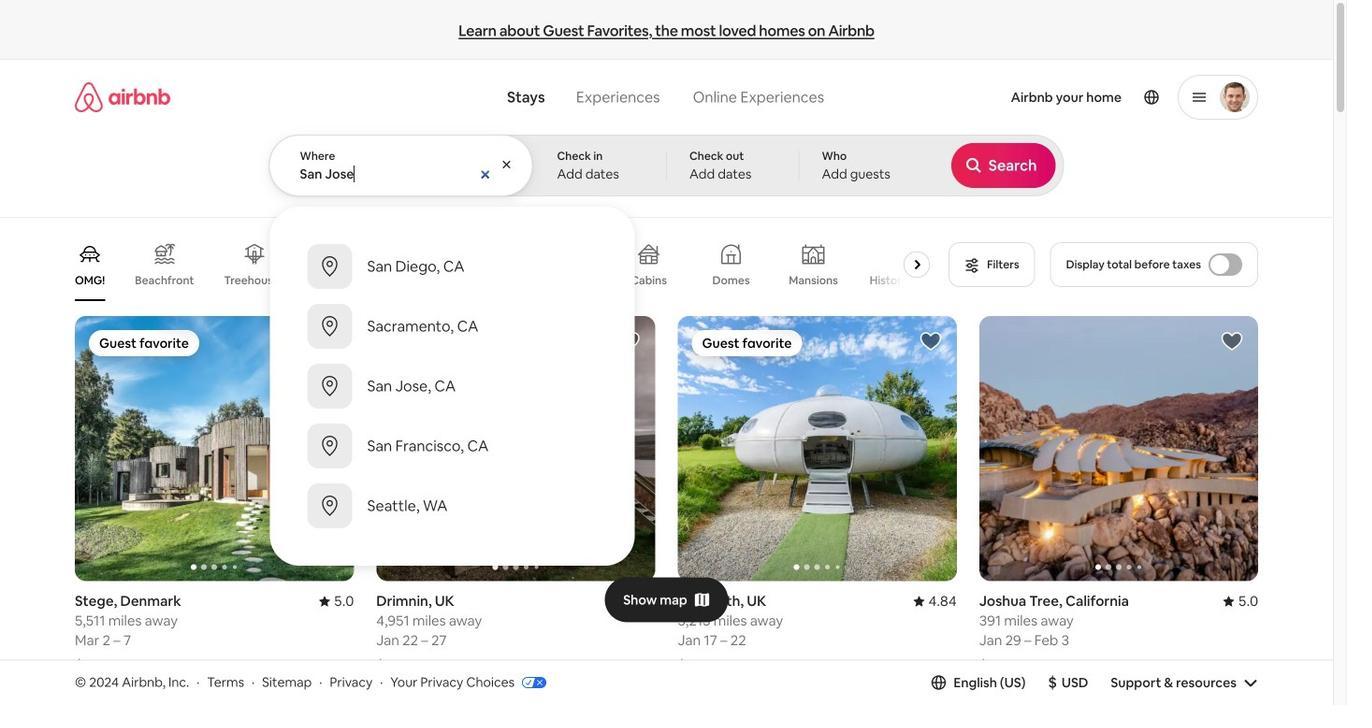 Task type: describe. For each thing, give the bounding box(es) containing it.
Search destinations search field
[[300, 166, 504, 183]]

add to wishlist: joshua tree, california image
[[1221, 330, 1244, 353]]

5.0 out of 5 average rating image for add to wishlist: joshua tree, california "icon"
[[1224, 593, 1259, 611]]

profile element
[[854, 60, 1259, 135]]

group for 4.84 out of 5 average rating 'icon'
[[678, 316, 957, 582]]

group for 5.0 out of 5 average rating image corresponding to the add to wishlist: stege, denmark "image"
[[75, 316, 354, 582]]

group for 5.0 out of 5 average rating image for add to wishlist: joshua tree, california "icon"
[[980, 316, 1259, 582]]

group for 4.94 out of 5 average rating image
[[376, 316, 656, 582]]

3 option from the top
[[270, 357, 635, 416]]



Task type: locate. For each thing, give the bounding box(es) containing it.
what can we help you find? tab list
[[492, 77, 676, 118]]

5.0 out of 5 average rating image
[[319, 593, 354, 611], [1224, 593, 1259, 611]]

2 5.0 out of 5 average rating image from the left
[[1224, 593, 1259, 611]]

5.0 out of 5 average rating image for the add to wishlist: stege, denmark "image"
[[319, 593, 354, 611]]

1 5.0 out of 5 average rating image from the left
[[319, 593, 354, 611]]

2 option from the top
[[270, 297, 635, 357]]

4 option from the top
[[270, 416, 635, 476]]

option
[[270, 237, 635, 297], [270, 297, 635, 357], [270, 357, 635, 416], [270, 416, 635, 476], [270, 476, 635, 536]]

1 horizontal spatial 5.0 out of 5 average rating image
[[1224, 593, 1259, 611]]

1 option from the top
[[270, 237, 635, 297]]

4.94 out of 5 average rating image
[[612, 593, 656, 611]]

add to wishlist: stege, denmark image
[[317, 330, 339, 353]]

5 option from the top
[[270, 476, 635, 536]]

search suggestions list box
[[270, 222, 635, 551]]

add to wishlist: drimnin, uk image
[[618, 330, 641, 353]]

add to wishlist: redberth, uk image
[[920, 330, 942, 353]]

4.84 out of 5 average rating image
[[914, 593, 957, 611]]

tab panel
[[269, 135, 1065, 566]]

group
[[75, 228, 958, 301], [75, 316, 354, 582], [376, 316, 656, 582], [678, 316, 957, 582], [980, 316, 1259, 582]]

0 horizontal spatial 5.0 out of 5 average rating image
[[319, 593, 354, 611]]

None search field
[[269, 60, 1065, 566]]



Task type: vqa. For each thing, say whether or not it's contained in the screenshot.
Add to wishlist: Stege, Denmark image 5.0 out of 5 average rating icon
yes



